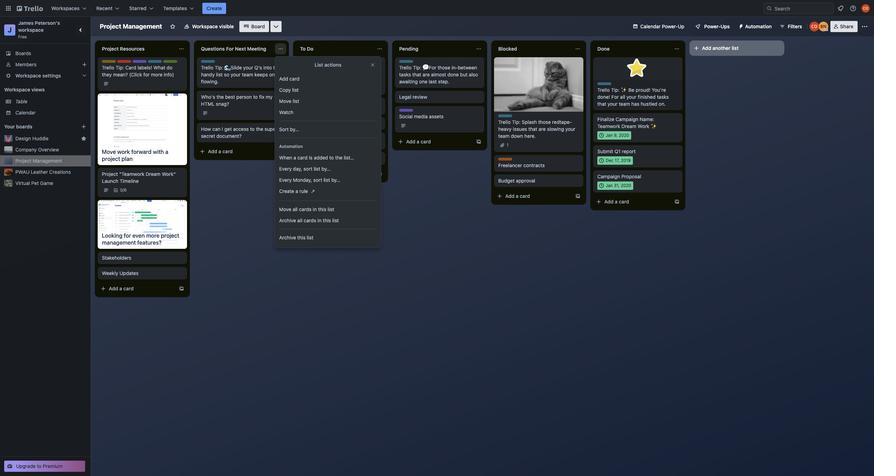 Task type: vqa. For each thing, say whether or not it's contained in the screenshot.
right sm icon
no



Task type: locate. For each thing, give the bounding box(es) containing it.
dream left work
[[622, 123, 637, 129]]

every up the create a rule
[[279, 177, 292, 183]]

1 horizontal spatial so
[[322, 72, 328, 78]]

for inside trello tip trello tip: ✨ be proud! you're done! for all your finished tasks that your team has hustled on.
[[612, 94, 619, 100]]

to
[[253, 94, 258, 100], [250, 126, 255, 132], [330, 155, 334, 161], [37, 463, 41, 469]]

design team social media assets
[[399, 109, 444, 119]]

your left the "q's"
[[243, 65, 253, 71]]

Pending text field
[[395, 43, 472, 54]]

add a card
[[406, 139, 431, 145], [208, 148, 233, 154], [307, 171, 332, 177], [506, 193, 530, 199], [605, 199, 630, 205], [109, 285, 134, 291]]

by… down when a card is added to the list… link
[[322, 166, 331, 172]]

workspace inside button
[[192, 23, 218, 29]]

all for move all cards in this list
[[293, 206, 298, 212]]

1 vertical spatial calendar
[[15, 110, 36, 116]]

1 horizontal spatial calendar
[[641, 23, 661, 29]]

add a card button down "teamy
[[296, 168, 374, 179]]

that inside the trello tip trello tip: this is where assigned tasks live so that your team can see who's working on what and when it's due.
[[329, 72, 338, 78]]

1 horizontal spatial project management
[[100, 23, 162, 30]]

budget approval
[[499, 178, 536, 184]]

1 vertical spatial on
[[334, 79, 340, 85]]

project management down starred
[[100, 23, 162, 30]]

cards
[[299, 206, 312, 212], [304, 218, 316, 223]]

virtual pet game link
[[15, 180, 87, 187]]

looking
[[102, 232, 122, 239]]

a down media
[[417, 139, 420, 145]]

a down document?
[[219, 148, 221, 154]]

0 horizontal spatial dream
[[146, 171, 161, 177]]

card up copy list
[[290, 76, 300, 82]]

workspace up "table"
[[4, 87, 30, 93]]

0 horizontal spatial project
[[102, 156, 120, 162]]

that inside trello tip trello tip: ✨ be proud! you're done! for all your finished tasks that your team has hustled on.
[[598, 101, 607, 107]]

management down 'starred' dropdown button
[[123, 23, 162, 30]]

font
[[365, 155, 375, 161]]

2020 right 9,
[[619, 133, 630, 138]]

move for move work forward with a project plan
[[102, 149, 116, 155]]

add board image
[[81, 124, 87, 130]]

cards down the move all cards in this list at the top of the page
[[304, 218, 316, 223]]

add a card down media
[[406, 139, 431, 145]]

1 vertical spatial dream
[[146, 171, 161, 177]]

1 vertical spatial automation
[[279, 144, 303, 149]]

calendar for calendar
[[15, 110, 36, 116]]

that inside the trello tip trello tip: 💬for those in-between tasks that are almost done but also awaiting one last step.
[[413, 72, 422, 78]]

0 vertical spatial cards
[[299, 206, 312, 212]]

2 every from the top
[[279, 177, 292, 183]]

2 vertical spatial move
[[279, 206, 292, 212]]

email
[[310, 120, 322, 126]]

search image
[[767, 6, 773, 11]]

dream inside the project "teamwork dream work" launch timeline
[[146, 171, 161, 177]]

workspace settings
[[15, 73, 61, 79]]

create from template… image
[[476, 139, 482, 145], [675, 199, 680, 205]]

✨ inside trello tip trello tip: ✨ be proud! you're done! for all your finished tasks that your team has hustled on.
[[621, 87, 628, 93]]

this up archive all cards in this list link
[[318, 206, 327, 212]]

project management inside board name text box
[[100, 23, 162, 30]]

ben nelson (bennelson96) image
[[819, 22, 829, 31]]

0 horizontal spatial for
[[226, 46, 234, 52]]

templates
[[163, 5, 187, 11]]

1 jan from the top
[[606, 133, 613, 138]]

tip inside trello tip trello tip: ✨ be proud! you're done! for all your finished tasks that your team has hustled on.
[[610, 82, 617, 88]]

1 vertical spatial ✨
[[651, 123, 657, 129]]

are inside trello tip trello tip: splash those redtape- heavy issues that are slowing your team down here.
[[539, 126, 546, 132]]

calendar
[[641, 23, 661, 29], [15, 110, 36, 116]]

team left halp
[[148, 60, 159, 65]]

1 vertical spatial campaign
[[598, 174, 621, 179]]

by… for day,
[[322, 166, 331, 172]]

add a card for project resources
[[109, 285, 134, 291]]

archive for archive all cards in this list
[[279, 218, 296, 223]]

1 every from the top
[[279, 166, 292, 172]]

for
[[143, 72, 150, 78], [124, 232, 131, 239]]

cards for move
[[299, 206, 312, 212]]

this
[[324, 65, 333, 71]]

do
[[307, 46, 314, 52]]

all down the move all cards in this list at the top of the page
[[298, 218, 303, 223]]

project inside the project "teamwork dream work" launch timeline
[[102, 171, 118, 177]]

0
[[120, 187, 123, 193]]

back to home image
[[17, 3, 43, 14]]

a for done
[[615, 199, 618, 205]]

and
[[353, 79, 362, 85]]

team left keeps
[[242, 72, 253, 78]]

list
[[315, 62, 323, 68]]

trello inside trello tip: card labels! what do they mean? (click for more info)
[[102, 65, 114, 71]]

team up watch link
[[315, 101, 326, 106]]

project down "recent" popup button
[[100, 23, 121, 30]]

add down weekly
[[109, 285, 118, 291]]

star image
[[626, 57, 648, 80]]

project up color: yellow, title: "copy request" element
[[102, 46, 119, 52]]

team down heavy
[[499, 133, 510, 139]]

sort by…
[[279, 126, 299, 132]]

1 horizontal spatial power-
[[705, 23, 721, 29]]

design inside the design team social media assets
[[399, 109, 413, 114]]

tip: inside the trello tip trello tip: this is where assigned tasks live so that your team can see who's working on what and when it's due.
[[314, 65, 322, 71]]

to left fix
[[253, 94, 258, 100]]

0 horizontal spatial team
[[148, 60, 159, 65]]

sort by… link
[[275, 124, 381, 135]]

0 vertical spatial jan
[[606, 133, 613, 138]]

every for every day, sort list by…
[[279, 166, 292, 172]]

james peterson's workspace link
[[18, 20, 61, 33]]

workspaces button
[[47, 3, 91, 14]]

1 vertical spatial jan
[[606, 183, 613, 188]]

a down the jan 31, 2020 checkbox
[[615, 199, 618, 205]]

sm image
[[736, 21, 746, 31]]

curate
[[300, 140, 315, 146]]

design for design team social media assets
[[399, 109, 413, 114]]

add a card button
[[395, 136, 473, 147], [197, 146, 275, 157], [296, 168, 374, 179], [494, 191, 573, 202], [594, 196, 672, 207], [98, 283, 176, 294]]

this right 'into' at the top left of page
[[273, 65, 282, 71]]

1 sketch from the top
[[300, 105, 316, 111]]

jan inside the jan 31, 2020 checkbox
[[606, 183, 613, 188]]

this down archive all cards in this list
[[298, 235, 306, 241]]

more down what
[[151, 72, 163, 78]]

2020 inside the jan 31, 2020 checkbox
[[621, 183, 632, 188]]

workspace visible button
[[180, 21, 238, 32]]

a for questions for next meeting
[[219, 148, 221, 154]]

project management link
[[15, 157, 87, 164]]

info)
[[164, 72, 174, 78]]

color: orange, title: "one more step" element up curate
[[300, 135, 314, 138]]

To Do text field
[[296, 43, 373, 54]]

on left what
[[334, 79, 340, 85]]

1 horizontal spatial is
[[335, 65, 338, 71]]

0 vertical spatial create from template… image
[[476, 139, 482, 145]]

proud!
[[636, 87, 651, 93]]

team inside the design team social media assets
[[415, 109, 425, 114]]

0 horizontal spatial tasks
[[300, 72, 312, 78]]

0 vertical spatial archive
[[279, 218, 296, 223]]

1 archive from the top
[[279, 218, 296, 223]]

jan left 9,
[[606, 133, 613, 138]]

0 vertical spatial in
[[313, 206, 317, 212]]

0 vertical spatial every
[[279, 166, 292, 172]]

0 horizontal spatial those
[[438, 65, 451, 71]]

0 horizontal spatial sort
[[304, 166, 313, 172]]

1 horizontal spatial management
[[123, 23, 162, 30]]

2020 inside the jan 9, 2020 option
[[619, 133, 630, 138]]

1 vertical spatial is
[[309, 155, 313, 161]]

archive down archive all cards in this list
[[279, 235, 296, 241]]

add left 'another'
[[703, 45, 712, 51]]

color: sky, title: "trello tip" element for trello tip: ✨ be proud! you're done! for all your finished tasks that your team has hustled on.
[[598, 82, 617, 88]]

1 horizontal spatial automation
[[746, 23, 772, 29]]

team inside trello tip trello tip: 🌊slide your q's into this handy list so your team keeps on flowing.
[[242, 72, 253, 78]]

management
[[123, 23, 162, 30], [33, 158, 62, 164]]

archive all cards in this list
[[279, 218, 339, 223]]

create from template… image for pending
[[476, 139, 482, 145]]

0 vertical spatial calendar
[[641, 23, 661, 29]]

card up every day, sort list by…
[[298, 155, 308, 161]]

a down budget approval
[[516, 193, 519, 199]]

2 so from the left
[[322, 72, 328, 78]]

card down approval
[[520, 193, 530, 199]]

color: orange, title: "one more step" element for freelancer
[[499, 158, 513, 161]]

tip: for trello tip: ✨ be proud! you're done! for all your finished tasks that your team has hustled on.
[[611, 87, 620, 93]]

add a card for to do
[[307, 171, 332, 177]]

html
[[201, 101, 215, 107]]

edit email drafts link
[[300, 120, 381, 127]]

done!
[[598, 94, 611, 100]]

proposal
[[622, 174, 642, 179]]

1 horizontal spatial create from template… image
[[675, 199, 680, 205]]

1 vertical spatial 2020
[[621, 183, 632, 188]]

move list
[[279, 98, 299, 104]]

1 vertical spatial are
[[539, 126, 546, 132]]

one
[[419, 79, 428, 85]]

a inside "move work forward with a project plan"
[[165, 149, 168, 155]]

0 vertical spatial can
[[363, 72, 371, 78]]

1 vertical spatial color: purple, title: "design team" element
[[300, 101, 326, 106]]

get
[[225, 126, 232, 132]]

1 vertical spatial can
[[212, 126, 221, 132]]

on inside the trello tip trello tip: this is where assigned tasks live so that your team can see who's working on what and when it's due.
[[334, 79, 340, 85]]

1 horizontal spatial project
[[161, 232, 179, 239]]

color: purple, title: "design team" element
[[133, 60, 159, 65], [300, 101, 326, 106], [399, 109, 425, 114]]

add down 'secret'
[[208, 148, 217, 154]]

tip inside the trello tip trello tip: 💬for those in-between tasks that are almost done but also awaiting one last step.
[[412, 60, 418, 65]]

1 horizontal spatial can
[[363, 72, 371, 78]]

every down when
[[279, 166, 292, 172]]

0 vertical spatial project management
[[100, 23, 162, 30]]

0 vertical spatial by…
[[290, 126, 299, 132]]

on inside trello tip trello tip: 🌊slide your q's into this handy list so your team keeps on flowing.
[[269, 72, 275, 78]]

0 horizontal spatial are
[[423, 72, 430, 78]]

tasks for live
[[300, 72, 312, 78]]

2 horizontal spatial tasks
[[657, 94, 669, 100]]

1 vertical spatial those
[[539, 119, 551, 125]]

management down overview
[[33, 158, 62, 164]]

freelancer contracts
[[499, 162, 545, 168]]

tip: inside the trello tip trello tip: 💬for those in-between tasks that are almost done but also awaiting one last step.
[[413, 65, 422, 71]]

add a card button down assets
[[395, 136, 473, 147]]

2 power- from the left
[[705, 23, 721, 29]]

project management up 'leather'
[[15, 158, 62, 164]]

tip for trello tip: 🌊slide your q's into this handy list so your team keeps on flowing.
[[214, 60, 220, 65]]

0 horizontal spatial automation
[[279, 144, 303, 149]]

tip: up the handy
[[215, 65, 223, 71]]

your up what
[[339, 72, 349, 78]]

2019
[[621, 158, 631, 163]]

best
[[225, 94, 235, 100]]

create from template… image
[[278, 149, 284, 154], [377, 171, 383, 177], [575, 193, 581, 199], [179, 286, 184, 291]]

due.
[[308, 86, 318, 91]]

team left has on the right top of the page
[[619, 101, 631, 107]]

sort
[[279, 126, 289, 132]]

1 horizontal spatial sort
[[314, 177, 322, 183]]

your down "done!"
[[608, 101, 618, 107]]

tip: up live
[[314, 65, 322, 71]]

2 vertical spatial team
[[415, 109, 425, 114]]

add a card button for pending
[[395, 136, 473, 147]]

sketch inside 'design team sketch site banner'
[[300, 105, 316, 111]]

your down be
[[627, 94, 637, 100]]

1 horizontal spatial team
[[315, 101, 326, 106]]

list inside "link"
[[314, 166, 320, 172]]

2 sketch from the top
[[300, 155, 316, 161]]

design inside design huddle link
[[15, 135, 31, 141]]

move inside "move work forward with a project plan"
[[102, 149, 116, 155]]

trello tip trello tip: this is where assigned tasks live so that your team can see who's working on what and when it's due.
[[300, 60, 381, 91]]

0 horizontal spatial in
[[313, 206, 317, 212]]

the up snag?
[[217, 94, 224, 100]]

features?
[[137, 239, 162, 246]]

0 vertical spatial for
[[143, 72, 150, 78]]

upgrade
[[16, 463, 36, 469]]

workspace for workspace settings
[[15, 73, 41, 79]]

create from template… image for edit email drafts
[[377, 171, 383, 177]]

a down the weekly updates
[[119, 285, 122, 291]]

snag?
[[216, 101, 229, 107]]

tip: left be
[[611, 87, 620, 93]]

2 horizontal spatial by…
[[332, 177, 341, 183]]

to inside 'who's the best person to fix my html snag?'
[[253, 94, 258, 100]]

to right access
[[250, 126, 255, 132]]

a right with
[[165, 149, 168, 155]]

work
[[117, 149, 130, 155]]

calendar inside 'calendar power-up' link
[[641, 23, 661, 29]]

card down media
[[421, 139, 431, 145]]

jan for campaign
[[606, 183, 613, 188]]

copy list
[[279, 87, 299, 93]]

christina overa (christinaovera) image
[[862, 4, 870, 13]]

workspace inside dropdown button
[[15, 73, 41, 79]]

done
[[448, 72, 459, 78]]

add a card button for project resources
[[98, 283, 176, 294]]

your
[[243, 65, 253, 71], [231, 72, 241, 78], [339, 72, 349, 78], [627, 94, 637, 100], [608, 101, 618, 107], [566, 126, 576, 132]]

team inside trello tip trello tip: splash those redtape- heavy issues that are slowing your team down here.
[[499, 133, 510, 139]]

so up working
[[322, 72, 328, 78]]

1 horizontal spatial are
[[539, 126, 546, 132]]

add for to do
[[307, 171, 317, 177]]

1 horizontal spatial those
[[539, 119, 551, 125]]

1 horizontal spatial color: purple, title: "design team" element
[[300, 101, 326, 106]]

Search field
[[764, 3, 834, 14]]

add a card for done
[[605, 199, 630, 205]]

day,
[[293, 166, 302, 172]]

tip: inside trello tip trello tip: ✨ be proud! you're done! for all your finished tasks that your team has hustled on.
[[611, 87, 620, 93]]

create left rule
[[279, 188, 294, 194]]

project "teamwork dream work" launch timeline link
[[102, 171, 183, 185]]

are up one
[[423, 72, 430, 78]]

1 vertical spatial team
[[315, 101, 326, 106]]

your down 🌊slide
[[231, 72, 241, 78]]

0 vertical spatial sketch
[[300, 105, 316, 111]]

tasks inside the trello tip trello tip: this is where assigned tasks live so that your team can see who's working on what and when it's due.
[[300, 72, 312, 78]]

sort right day,
[[304, 166, 313, 172]]

cards up archive all cards in this list
[[299, 206, 312, 212]]

card down when a card is added to the list… link
[[322, 171, 332, 177]]

creations
[[49, 169, 71, 175]]

color: sky, title: "trello tip" element
[[148, 60, 167, 65], [201, 60, 220, 65], [300, 60, 319, 65], [399, 60, 418, 65], [598, 82, 617, 88], [499, 115, 517, 120]]

premium
[[43, 463, 63, 469]]

0 vertical spatial project
[[102, 156, 120, 162]]

list down when a card is added to the list…
[[314, 166, 320, 172]]

✨ left be
[[621, 87, 628, 93]]

sort inside "link"
[[304, 166, 313, 172]]

ups
[[721, 23, 730, 29]]

1 vertical spatial move
[[102, 149, 116, 155]]

trello tip halp
[[148, 60, 173, 65]]

2 vertical spatial workspace
[[4, 87, 30, 93]]

i
[[222, 126, 223, 132]]

finalize
[[598, 116, 615, 122]]

1 horizontal spatial on
[[334, 79, 340, 85]]

all up archive all cards in this list
[[293, 206, 298, 212]]

create inside button
[[207, 5, 222, 11]]

budget
[[499, 178, 515, 184]]

2 archive from the top
[[279, 235, 296, 241]]

workspace down create button
[[192, 23, 218, 29]]

that
[[329, 72, 338, 78], [413, 72, 422, 78], [598, 101, 607, 107], [529, 126, 538, 132]]

0 vertical spatial on
[[269, 72, 275, 78]]

0 horizontal spatial project management
[[15, 158, 62, 164]]

✨ down name: in the right of the page
[[651, 123, 657, 129]]

1 so from the left
[[224, 72, 229, 78]]

design inside 'design team sketch site banner'
[[300, 101, 314, 106]]

1 horizontal spatial in
[[318, 218, 322, 223]]

0 horizontal spatial is
[[309, 155, 313, 161]]

show menu image
[[862, 23, 869, 30]]

by… right sort
[[290, 126, 299, 132]]

jan for finalize
[[606, 133, 613, 138]]

add a card up every monday, sort list by…
[[307, 171, 332, 177]]

more inside trello tip: card labels! what do they mean? (click for more info)
[[151, 72, 163, 78]]

color: orange, title: "one more step" element for curate
[[300, 135, 314, 138]]

0 horizontal spatial color: orange, title: "one more step" element
[[300, 135, 314, 138]]

0 horizontal spatial create
[[207, 5, 222, 11]]

Blocked text field
[[494, 43, 571, 54]]

with
[[153, 149, 164, 155]]

management inside board name text box
[[123, 23, 162, 30]]

0 vertical spatial ✨
[[621, 87, 628, 93]]

0 vertical spatial dream
[[622, 123, 637, 129]]

the left super
[[256, 126, 263, 132]]

1 vertical spatial for
[[612, 94, 619, 100]]

tasks inside the trello tip trello tip: 💬for those in-between tasks that are almost done but also awaiting one last step.
[[399, 72, 411, 78]]

for down labels!
[[143, 72, 150, 78]]

0 vertical spatial all
[[621, 94, 626, 100]]

card for pending
[[421, 139, 431, 145]]

for right "done!"
[[612, 94, 619, 100]]

so inside trello tip trello tip: 🌊slide your q's into this handy list so your team keeps on flowing.
[[224, 72, 229, 78]]

can left i at the top left of the page
[[212, 126, 221, 132]]

jan inside the jan 9, 2020 option
[[606, 133, 613, 138]]

dec
[[606, 158, 614, 163]]

team inside trello tip trello tip: ✨ be proud! you're done! for all your finished tasks that your team has hustled on.
[[619, 101, 631, 107]]

1 vertical spatial management
[[33, 158, 62, 164]]

color: sky, title: "trello tip" element for trello tip: splash those redtape- heavy issues that are slowing your team down here.
[[499, 115, 517, 120]]

sketch up every day, sort list by…
[[300, 155, 316, 161]]

card down jan 31, 2020 on the top
[[619, 199, 630, 205]]

every inside "link"
[[279, 166, 292, 172]]

automation down search 'image'
[[746, 23, 772, 29]]

tip inside trello tip trello tip: 🌊slide your q's into this handy list so your team keeps on flowing.
[[214, 60, 220, 65]]

create a rule link
[[275, 186, 381, 198]]

starred icon image
[[81, 136, 87, 141]]

sketch
[[300, 105, 316, 111], [300, 155, 316, 161]]

create from template… image for budget approval
[[575, 193, 581, 199]]

0 horizontal spatial ✨
[[621, 87, 628, 93]]

color: sky, title: "trello tip" element for trello tip: 🌊slide your q's into this handy list so your team keeps on flowing.
[[201, 60, 220, 65]]

jan 31, 2020
[[606, 183, 632, 188]]

Questions For Next Meeting text field
[[197, 43, 274, 54]]

so
[[224, 72, 229, 78], [322, 72, 328, 78]]

move down the create a rule
[[279, 206, 292, 212]]

this
[[273, 65, 282, 71], [318, 206, 327, 212], [323, 218, 331, 223], [298, 235, 306, 241]]

0 vertical spatial 2020
[[619, 133, 630, 138]]

so down 🌊slide
[[224, 72, 229, 78]]

project for project resources text box
[[102, 46, 119, 52]]

1 vertical spatial create
[[279, 188, 294, 194]]

2 vertical spatial color: purple, title: "design team" element
[[399, 109, 425, 114]]

team for q's
[[242, 72, 253, 78]]

calendar inside calendar link
[[15, 110, 36, 116]]

1 horizontal spatial create
[[279, 188, 294, 194]]

move down the copy
[[279, 98, 292, 104]]

2 vertical spatial by…
[[332, 177, 341, 183]]

all inside trello tip trello tip: ✨ be proud! you're done! for all your finished tasks that your team has hustled on.
[[621, 94, 626, 100]]

0 horizontal spatial can
[[212, 126, 221, 132]]

tip: for trello tip: this is where assigned tasks live so that your team can see who's working on what and when it's due.
[[314, 65, 322, 71]]

team up and on the top of page
[[351, 72, 362, 78]]

color: orange, title: "one more step" element
[[300, 135, 314, 138], [499, 158, 513, 161]]

list right 'another'
[[732, 45, 739, 51]]

2020 for campaign
[[619, 133, 630, 138]]

1 vertical spatial by…
[[322, 166, 331, 172]]

for left next
[[226, 46, 234, 52]]

can inside the trello tip trello tip: this is where assigned tasks live so that your team can see who's working on what and when it's due.
[[363, 72, 371, 78]]

0 vertical spatial move
[[279, 98, 292, 104]]

sort for day,
[[304, 166, 313, 172]]

those up slowing
[[539, 119, 551, 125]]

dream left work"
[[146, 171, 161, 177]]

0 vertical spatial sort
[[304, 166, 313, 172]]

tasks inside trello tip trello tip: ✨ be proud! you're done! for all your finished tasks that your team has hustled on.
[[657, 94, 669, 100]]

handy
[[201, 72, 215, 78]]

dreamy"
[[344, 155, 364, 161]]

name:
[[640, 116, 655, 122]]

workspace for workspace views
[[4, 87, 30, 93]]

0 horizontal spatial so
[[224, 72, 229, 78]]

archive up archive this list
[[279, 218, 296, 223]]

project inside 'looking for even more project management features?'
[[161, 232, 179, 239]]

all
[[621, 94, 626, 100], [293, 206, 298, 212], [298, 218, 303, 223]]

1 vertical spatial project
[[161, 232, 179, 239]]

2 jan from the top
[[606, 183, 613, 188]]

this inside trello tip trello tip: 🌊slide your q's into this handy list so your team keeps on flowing.
[[273, 65, 282, 71]]

trello tip trello tip: 🌊slide your q's into this handy list so your team keeps on flowing.
[[201, 60, 282, 85]]

list down archive all cards in this list
[[307, 235, 314, 241]]

are for slowing
[[539, 126, 546, 132]]

by… inside "link"
[[322, 166, 331, 172]]

1 horizontal spatial dream
[[622, 123, 637, 129]]

tasks up awaiting
[[399, 72, 411, 78]]

0 vertical spatial is
[[335, 65, 338, 71]]

0 horizontal spatial for
[[124, 232, 131, 239]]

that down this
[[329, 72, 338, 78]]

project
[[102, 156, 120, 162], [161, 232, 179, 239]]

1 horizontal spatial tasks
[[399, 72, 411, 78]]

move work forward with a project plan
[[102, 149, 168, 162]]

project inside board name text box
[[100, 23, 121, 30]]

team inside 'design team sketch site banner'
[[315, 101, 326, 106]]

1 vertical spatial in
[[318, 218, 322, 223]]

calendar power-up link
[[629, 21, 689, 32]]

team for redtape-
[[499, 133, 510, 139]]

1 horizontal spatial ✨
[[651, 123, 657, 129]]

1 vertical spatial every
[[279, 177, 292, 183]]

tip: inside trello tip trello tip: 🌊slide your q's into this handy list so your team keeps on flowing.
[[215, 65, 223, 71]]

those inside the trello tip trello tip: 💬for those in-between tasks that are almost done but also awaiting one last step.
[[438, 65, 451, 71]]

design for design team sketch site banner
[[300, 101, 314, 106]]

every for every monday, sort list by…
[[279, 177, 292, 183]]

0 vertical spatial those
[[438, 65, 451, 71]]

1 horizontal spatial for
[[143, 72, 150, 78]]

a up every monday, sort list by…
[[318, 171, 321, 177]]

are inside the trello tip trello tip: 💬for those in-between tasks that are almost done but also awaiting one last step.
[[423, 72, 430, 78]]

tip inside the trello tip trello tip: this is where assigned tasks live so that your team can see who's working on what and when it's due.
[[313, 60, 319, 65]]

are for almost
[[423, 72, 430, 78]]

between
[[458, 65, 477, 71]]

when
[[279, 155, 292, 161]]

done
[[598, 46, 610, 52]]

workspace
[[192, 23, 218, 29], [15, 73, 41, 79], [4, 87, 30, 93]]

customize views image
[[273, 23, 280, 30]]

add a card button for questions for next meeting
[[197, 146, 275, 157]]

add a card for questions for next meeting
[[208, 148, 233, 154]]

project inside text box
[[102, 46, 119, 52]]

0 horizontal spatial management
[[33, 158, 62, 164]]

0 vertical spatial automation
[[746, 23, 772, 29]]

a for to do
[[318, 171, 321, 177]]

when
[[363, 79, 375, 85]]

team inside the trello tip trello tip: this is where assigned tasks live so that your team can see who's working on what and when it's due.
[[351, 72, 362, 78]]

starred button
[[125, 3, 158, 14]]

move for move list
[[279, 98, 292, 104]]

0 horizontal spatial create from template… image
[[476, 139, 482, 145]]

list right the handy
[[216, 72, 223, 78]]

1 vertical spatial sort
[[314, 177, 322, 183]]

automation inside button
[[746, 23, 772, 29]]

1 horizontal spatial color: orange, title: "one more step" element
[[499, 158, 513, 161]]

project for project "teamwork dream work" launch timeline link
[[102, 171, 118, 177]]

those inside trello tip trello tip: splash those redtape- heavy issues that are slowing your team down here.
[[539, 119, 551, 125]]

your down redtape-
[[566, 126, 576, 132]]

dec 17, 2019
[[606, 158, 631, 163]]

add for pending
[[406, 139, 416, 145]]

in up archive all cards in this list
[[313, 206, 317, 212]]

add a card button for to do
[[296, 168, 374, 179]]

tasks up the who's at top left
[[300, 72, 312, 78]]

Jan 31, 2020 checkbox
[[598, 182, 634, 190]]

a for project resources
[[119, 285, 122, 291]]

can up when
[[363, 72, 371, 78]]

card for done
[[619, 199, 630, 205]]

0 vertical spatial management
[[123, 23, 162, 30]]

move inside 'link'
[[279, 98, 292, 104]]

all right "done!"
[[621, 94, 626, 100]]

project down work
[[102, 156, 120, 162]]



Task type: describe. For each thing, give the bounding box(es) containing it.
in for move all cards in this list
[[313, 206, 317, 212]]

this down move all cards in this list link
[[323, 218, 331, 223]]

design for design huddle
[[15, 135, 31, 141]]

legal review
[[399, 94, 428, 100]]

tip inside trello tip trello tip: splash those redtape- heavy issues that are slowing your team down here.
[[511, 115, 517, 120]]

leather
[[31, 169, 48, 175]]

card for blocked
[[520, 193, 530, 199]]

pwau leather creations
[[15, 169, 71, 175]]

archive this list link
[[275, 232, 381, 243]]

drafts
[[324, 120, 337, 126]]

team for where
[[351, 72, 362, 78]]

weekly updates
[[102, 270, 139, 276]]

open information menu image
[[850, 5, 857, 12]]

assets
[[429, 113, 444, 119]]

design huddle link
[[15, 135, 78, 142]]

working
[[315, 79, 333, 85]]

list down move all cards in this list link
[[333, 218, 339, 223]]

updates
[[120, 270, 139, 276]]

Board name text field
[[96, 21, 166, 32]]

upgrade to premium
[[16, 463, 63, 469]]

tip for trello tip: 💬for those in-between tasks that are almost done but also awaiting one last step.
[[412, 60, 418, 65]]

fix
[[259, 94, 265, 100]]

Dec 17, 2019 checkbox
[[598, 156, 633, 165]]

in-
[[452, 65, 458, 71]]

those for slowing
[[539, 119, 551, 125]]

to
[[300, 46, 306, 52]]

sketch site banner link
[[300, 105, 381, 112]]

board link
[[240, 21, 269, 32]]

when a card is added to the list… link
[[275, 152, 381, 163]]

recent button
[[92, 3, 124, 14]]

list inside 'link'
[[293, 98, 299, 104]]

the inside how can i get access to the super secret document?
[[256, 126, 263, 132]]

create from template… image for how can i get access to the super secret document?
[[278, 149, 284, 154]]

pwau
[[15, 169, 30, 175]]

tip: inside trello tip trello tip: splash those redtape- heavy issues that are slowing your team down here.
[[512, 119, 521, 125]]

company
[[15, 147, 37, 153]]

card for to do
[[322, 171, 332, 177]]

trello tip: this is where assigned tasks live so that your team can see who's working on what and when it's due. link
[[300, 64, 381, 92]]

this member is an admin of this board. image
[[825, 28, 828, 31]]

0 horizontal spatial by…
[[290, 126, 299, 132]]

(click
[[129, 72, 142, 78]]

1 vertical spatial project management
[[15, 158, 62, 164]]

star or unstar board image
[[170, 24, 175, 29]]

color: purple, title: "design team" element for social media assets
[[399, 109, 425, 114]]

tip for trello tip: ✨ be proud! you're done! for all your finished tasks that your team has hustled on.
[[610, 82, 617, 88]]

power- inside button
[[705, 23, 721, 29]]

stakeholders
[[102, 255, 131, 261]]

color: purple, title: "design team" element for sketch site banner
[[300, 101, 326, 106]]

work
[[638, 123, 650, 129]]

the inside 'who's the best person to fix my html snag?'
[[217, 94, 224, 100]]

dream inside the finalize campaign name: teamwork dream work ✨
[[622, 123, 637, 129]]

for inside text field
[[226, 46, 234, 52]]

color: sky, title: "trello tip" element for trello tip: 💬for those in-between tasks that are almost done but also awaiting one last step.
[[399, 60, 418, 65]]

my
[[266, 94, 273, 100]]

also
[[469, 72, 478, 78]]

a right when
[[294, 155, 296, 161]]

looking for even more project management features?
[[102, 232, 179, 246]]

team for social
[[415, 109, 425, 114]]

how can i get access to the super secret document? link
[[201, 126, 282, 140]]

add for questions for next meeting
[[208, 148, 217, 154]]

project inside "move work forward with a project plan"
[[102, 156, 120, 162]]

0 / 6
[[120, 187, 127, 193]]

every day, sort list by… link
[[275, 163, 381, 175]]

card inside when a card is added to the list… link
[[298, 155, 308, 161]]

tip: inside trello tip: card labels! what do they mean? (click for more info)
[[116, 65, 124, 71]]

for inside trello tip: card labels! what do they mean? (click for more info)
[[143, 72, 150, 78]]

Jan 9, 2020 checkbox
[[598, 131, 632, 140]]

free
[[18, 34, 27, 39]]

for inside 'looking for even more project management features?'
[[124, 232, 131, 239]]

add card
[[279, 76, 300, 82]]

color: lime, title: "halp" element
[[163, 60, 177, 65]]

move all cards in this list
[[279, 206, 334, 212]]

keeps
[[255, 72, 268, 78]]

company overview link
[[15, 146, 87, 153]]

more inside 'looking for even more project management features?'
[[146, 232, 160, 239]]

31,
[[614, 183, 620, 188]]

plan
[[122, 156, 133, 162]]

add a card for blocked
[[506, 193, 530, 199]]

members link
[[0, 59, 91, 70]]

timeline
[[120, 178, 139, 184]]

🌊slide
[[225, 65, 242, 71]]

assigned
[[355, 65, 375, 71]]

list right customer
[[339, 140, 346, 146]]

teamwork
[[598, 123, 621, 129]]

archive for archive this list
[[279, 235, 296, 241]]

list down every day, sort list by… "link" at the left top
[[324, 177, 330, 183]]

card inside add card link
[[290, 76, 300, 82]]

card for project resources
[[123, 285, 134, 291]]

actions
[[325, 62, 342, 68]]

1 power- from the left
[[662, 23, 678, 29]]

campaign proposal
[[598, 174, 642, 179]]

a left rule
[[296, 188, 298, 194]]

0 vertical spatial team
[[148, 60, 159, 65]]

workspace views
[[4, 87, 45, 93]]

christina overa (christinaovera) image
[[810, 22, 820, 31]]

all for archive all cards in this list
[[298, 218, 303, 223]]

be
[[629, 87, 635, 93]]

add for done
[[605, 199, 614, 205]]

create for create a rule
[[279, 188, 294, 194]]

forward
[[131, 149, 152, 155]]

add up the copy
[[279, 76, 288, 82]]

the up every day, sort list by… "link" at the left top
[[317, 155, 324, 161]]

priority design team
[[117, 60, 159, 65]]

0 notifications image
[[837, 4, 845, 13]]

to right upgrade at the bottom of page
[[37, 463, 41, 469]]

Done text field
[[594, 43, 670, 54]]

cards for archive
[[304, 218, 316, 223]]

starred
[[129, 5, 147, 11]]

add another list button
[[690, 41, 785, 56]]

color: sky, title: "trello tip" element for trello tip: this is where assigned tasks live so that your team can see who's working on what and when it's due.
[[300, 60, 319, 65]]

company overview
[[15, 147, 59, 153]]

tasks for that
[[399, 72, 411, 78]]

splash
[[522, 119, 537, 125]]

your boards with 5 items element
[[4, 123, 71, 131]]

upgrade to premium link
[[4, 461, 85, 472]]

archive all cards in this list link
[[275, 215, 381, 226]]

customer
[[317, 140, 338, 146]]

switch to… image
[[5, 5, 12, 12]]

your inside the trello tip trello tip: this is where assigned tasks live so that your team can see who's working on what and when it's due.
[[339, 72, 349, 78]]

color: yellow, title: "copy request" element
[[102, 60, 116, 63]]

those for almost
[[438, 65, 451, 71]]

sort for monday,
[[314, 177, 322, 183]]

primary element
[[0, 0, 875, 17]]

17,
[[615, 158, 620, 163]]

tip for trello tip: this is where assigned tasks live so that your team can see who's working on what and when it's due.
[[313, 60, 319, 65]]

campaign inside the finalize campaign name: teamwork dream work ✨
[[616, 116, 639, 122]]

list left it's
[[292, 87, 299, 93]]

✨ inside the finalize campaign name: teamwork dream work ✨
[[651, 123, 657, 129]]

the left list…
[[335, 155, 343, 161]]

that inside trello tip trello tip: splash those redtape- heavy issues that are slowing your team down here.
[[529, 126, 538, 132]]

create for create
[[207, 5, 222, 11]]

workspace navigation collapse icon image
[[76, 25, 86, 35]]

sketch inside sketch the "teamy dreamy" font link
[[300, 155, 316, 161]]

awaiting
[[399, 79, 418, 85]]

add a card button for blocked
[[494, 191, 573, 202]]

calendar link
[[15, 109, 87, 116]]

can inside how can i get access to the super secret document?
[[212, 126, 221, 132]]

legal review link
[[399, 94, 480, 101]]

design team sketch site banner
[[300, 101, 342, 111]]

templates button
[[159, 3, 198, 14]]

create a rule
[[279, 188, 308, 194]]

0 horizontal spatial color: purple, title: "design team" element
[[133, 60, 159, 65]]

who's
[[201, 94, 215, 100]]

card for questions for next meeting
[[223, 148, 233, 154]]

step.
[[438, 79, 450, 85]]

calendar for calendar power-up
[[641, 23, 661, 29]]

meeting
[[247, 46, 266, 52]]

what
[[341, 79, 352, 85]]

launch
[[102, 178, 118, 184]]

a for pending
[[417, 139, 420, 145]]

freelancer contracts link
[[499, 162, 580, 169]]

Project Resources text field
[[98, 43, 175, 54]]

9,
[[614, 133, 618, 138]]

access
[[233, 126, 249, 132]]

tip: for trello tip: 🌊slide your q's into this handy list so your team keeps on flowing.
[[215, 65, 223, 71]]

every day, sort list by…
[[279, 166, 331, 172]]

project for project management link
[[15, 158, 31, 164]]

project "teamwork dream work" launch timeline
[[102, 171, 176, 184]]

trello tip: 💬for those in-between tasks that are almost done but also awaiting one last step. link
[[399, 64, 480, 85]]

your inside trello tip trello tip: splash those redtape- heavy issues that are slowing your team down here.
[[566, 126, 576, 132]]

create from template… image for done
[[675, 199, 680, 205]]

add for project resources
[[109, 285, 118, 291]]

share
[[841, 23, 854, 29]]

workspace for workspace visible
[[192, 23, 218, 29]]

color: red, title: "priority" element
[[117, 60, 132, 65]]

list inside trello tip trello tip: 🌊slide your q's into this handy list so your team keeps on flowing.
[[216, 72, 223, 78]]

curate customer list
[[300, 140, 346, 146]]

in for archive all cards in this list
[[318, 218, 322, 223]]

add a card button for done
[[594, 196, 672, 207]]

how
[[201, 126, 211, 132]]

by… for monday,
[[332, 177, 341, 183]]

finalize campaign name: teamwork dream work ✨
[[598, 116, 657, 129]]

add a card for pending
[[406, 139, 431, 145]]

game
[[40, 180, 53, 186]]

pet
[[31, 180, 39, 186]]

list inside button
[[732, 45, 739, 51]]

so inside the trello tip trello tip: this is where assigned tasks live so that your team can see who's working on what and when it's due.
[[322, 72, 328, 78]]

team for sketch
[[315, 101, 326, 106]]

a for blocked
[[516, 193, 519, 199]]

review
[[413, 94, 428, 100]]

move for move all cards in this list
[[279, 206, 292, 212]]

another
[[713, 45, 731, 51]]

is inside the trello tip trello tip: this is where assigned tasks live so that your team can see who's working on what and when it's due.
[[335, 65, 338, 71]]

contracts
[[524, 162, 545, 168]]

tip: for trello tip: 💬for those in-between tasks that are almost done but also awaiting one last step.
[[413, 65, 422, 71]]

virtual
[[15, 180, 30, 186]]

to right the added
[[330, 155, 334, 161]]

how can i get access to the super secret document?
[[201, 126, 278, 139]]

banner
[[327, 105, 342, 111]]

to inside how can i get access to the super secret document?
[[250, 126, 255, 132]]

list up archive all cards in this list link
[[328, 206, 334, 212]]

boards
[[16, 124, 32, 130]]

list actions
[[315, 62, 342, 68]]

huddle
[[32, 135, 49, 141]]

2020 for proposal
[[621, 183, 632, 188]]

add for blocked
[[506, 193, 515, 199]]



